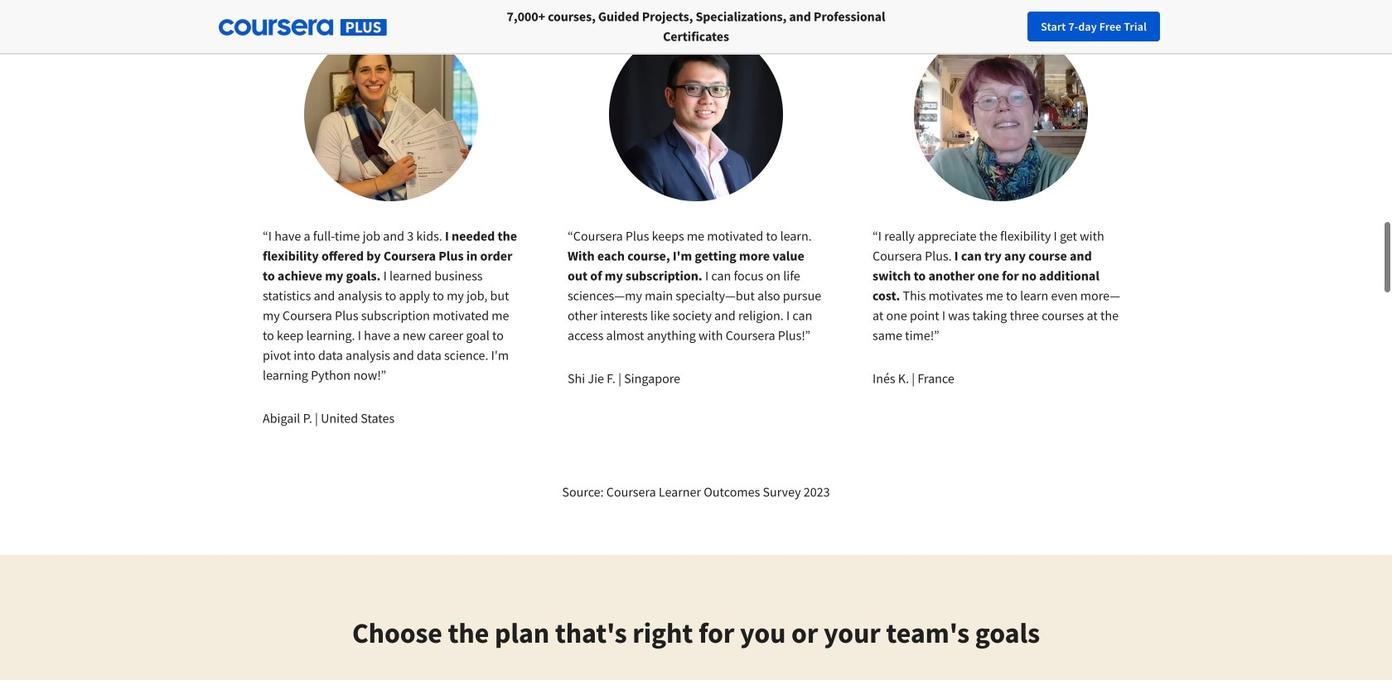 Task type: describe. For each thing, give the bounding box(es) containing it.
learner image inés k. image
[[914, 27, 1088, 201]]

learner image abigail p. image
[[304, 27, 478, 201]]

coursera plus image
[[219, 19, 387, 36]]



Task type: vqa. For each thing, say whether or not it's contained in the screenshot.
Learner Image Inés K.
yes



Task type: locate. For each thing, give the bounding box(es) containing it.
learner image shi jie f. image
[[609, 27, 783, 201]]

None search field
[[228, 10, 626, 44]]



